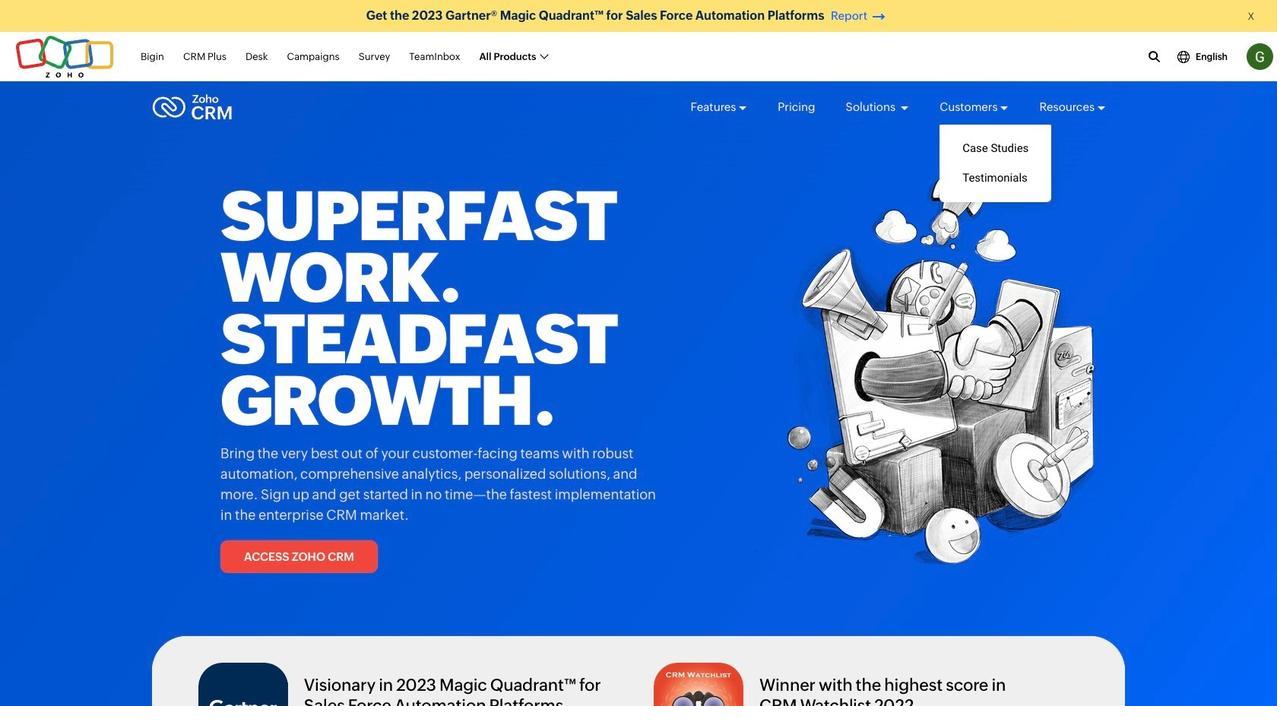 Task type: locate. For each thing, give the bounding box(es) containing it.
zoho crm logo image
[[152, 90, 233, 124]]



Task type: vqa. For each thing, say whether or not it's contained in the screenshot.
omnichannel
no



Task type: describe. For each thing, give the bounding box(es) containing it.
gary orlando image
[[1247, 43, 1273, 70]]

crm home banner image
[[753, 149, 1099, 584]]



